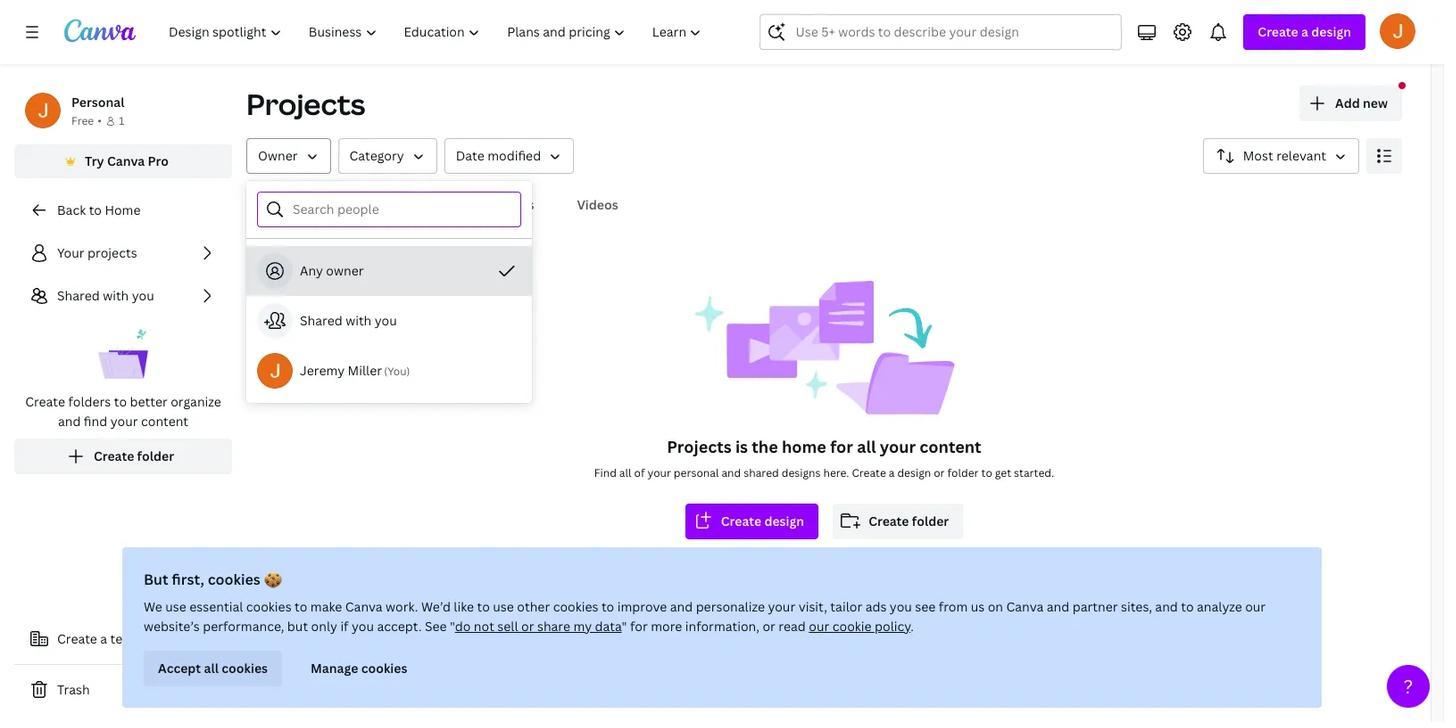 Task type: vqa. For each thing, say whether or not it's contained in the screenshot.
'a'
yes



Task type: describe. For each thing, give the bounding box(es) containing it.
miller
[[348, 362, 382, 379]]

a inside 'projects is the home for all your content find all of your personal and shared designs here. create a design or folder to get started.'
[[889, 466, 895, 481]]

with for shared with you button
[[346, 312, 372, 329]]

for inside but first, cookies 🍪 dialog
[[630, 619, 648, 635]]

organize
[[171, 394, 221, 411]]

back
[[57, 202, 86, 219]]

manage
[[311, 660, 358, 677]]

most relevant
[[1243, 147, 1326, 164]]

Date modified button
[[444, 138, 574, 174]]

canva inside button
[[107, 153, 145, 170]]

read
[[779, 619, 806, 635]]

videos button
[[570, 188, 625, 222]]

to up the data
[[601, 599, 614, 616]]

not
[[474, 619, 494, 635]]

Owner button
[[246, 138, 331, 174]]

jeremy miller option
[[246, 346, 532, 396]]

category
[[349, 147, 404, 164]]

home
[[105, 202, 141, 219]]

🍪
[[264, 570, 282, 590]]

personal
[[71, 94, 124, 111]]

free
[[71, 113, 94, 129]]

videos
[[577, 196, 618, 213]]

to right back on the top of page
[[89, 202, 102, 219]]

1 use from the left
[[165, 599, 186, 616]]

a for design
[[1301, 23, 1308, 40]]

1 horizontal spatial canva
[[345, 599, 383, 616]]

any owner
[[300, 262, 364, 279]]

jeremy miller ( you )
[[300, 362, 410, 379]]

jeremy
[[300, 362, 345, 379]]

see
[[915, 599, 936, 616]]

content inside create folders to better organize and find your content
[[141, 413, 188, 430]]

accept all cookies button
[[144, 652, 282, 687]]

is
[[735, 436, 748, 458]]

find
[[594, 466, 617, 481]]

my
[[573, 619, 592, 635]]

or inside 'projects is the home for all your content find all of your personal and shared designs here. create a design or folder to get started.'
[[934, 466, 945, 481]]

a for team
[[100, 631, 107, 648]]

but
[[287, 619, 308, 635]]

shared for shared with you link
[[57, 287, 100, 304]]

images
[[491, 196, 534, 213]]

0 vertical spatial create folder button
[[14, 439, 232, 475]]

? button
[[1387, 666, 1430, 709]]

any owner option
[[246, 246, 532, 296]]

0 vertical spatial all
[[857, 436, 876, 458]]

1
[[119, 113, 124, 129]]

all inside button
[[204, 660, 219, 677]]

partner
[[1072, 599, 1118, 616]]

pro
[[148, 153, 169, 170]]

sites,
[[1121, 599, 1152, 616]]

from
[[939, 599, 968, 616]]

you right if
[[352, 619, 374, 635]]

if
[[340, 619, 349, 635]]

our cookie policy link
[[809, 619, 911, 635]]

better
[[130, 394, 168, 411]]

create design
[[721, 513, 804, 530]]

your projects link
[[14, 236, 232, 271]]

website's
[[144, 619, 200, 635]]

data
[[595, 619, 622, 635]]

your inside create folders to better organize and find your content
[[110, 413, 138, 430]]

design inside create a design dropdown button
[[1311, 23, 1351, 40]]

personal
[[674, 466, 719, 481]]

information,
[[685, 619, 760, 635]]

free •
[[71, 113, 102, 129]]

personalize
[[696, 599, 765, 616]]

date modified
[[456, 147, 541, 164]]

all
[[253, 196, 270, 213]]

see
[[425, 619, 447, 635]]

team
[[110, 631, 141, 648]]

improve
[[617, 599, 667, 616]]

.
[[911, 619, 914, 635]]

accept.
[[377, 619, 422, 635]]

1 vertical spatial our
[[809, 619, 829, 635]]

you inside list
[[132, 287, 154, 304]]

essential
[[189, 599, 243, 616]]

do not sell or share my data " for more information, or read our cookie policy .
[[455, 619, 914, 635]]

to up but in the bottom left of the page
[[295, 599, 307, 616]]

work.
[[386, 599, 418, 616]]

projects
[[88, 245, 137, 262]]

the
[[752, 436, 778, 458]]

modified
[[487, 147, 541, 164]]

create folders to better organize and find your content
[[25, 394, 221, 430]]

you up policy
[[890, 599, 912, 616]]

shared for shared with you button
[[300, 312, 342, 329]]

back to home
[[57, 202, 141, 219]]

folder inside list
[[137, 448, 174, 465]]

designs
[[782, 466, 821, 481]]

to right the like
[[477, 599, 490, 616]]

accept
[[158, 660, 201, 677]]

content inside 'projects is the home for all your content find all of your personal and shared designs here. create a design or folder to get started.'
[[920, 436, 981, 458]]

make
[[310, 599, 342, 616]]

owner
[[258, 147, 298, 164]]

jeremy miller image
[[1380, 13, 1416, 49]]

list box containing any owner
[[246, 246, 532, 396]]

we use essential cookies to make canva work. we'd like to use other cookies to improve and personalize your visit, tailor ads you see from us on canva and partner sites, and to analyze our website's performance, but only if you accept. see "
[[144, 599, 1266, 635]]

only
[[311, 619, 337, 635]]

do not sell or share my data link
[[455, 619, 622, 635]]

shared
[[744, 466, 779, 481]]

projects is the home for all your content find all of your personal and shared designs here. create a design or folder to get started.
[[594, 436, 1054, 481]]

Search search field
[[796, 15, 1086, 49]]

like
[[454, 599, 474, 616]]

projects for projects
[[246, 85, 365, 123]]

but
[[144, 570, 168, 590]]

create inside 'projects is the home for all your content find all of your personal and shared designs here. create a design or folder to get started.'
[[852, 466, 886, 481]]



Task type: locate. For each thing, give the bounding box(es) containing it.
date
[[456, 147, 484, 164]]

0 vertical spatial shared with you
[[57, 287, 154, 304]]

started.
[[1014, 466, 1054, 481]]

0 horizontal spatial for
[[630, 619, 648, 635]]

all right the home
[[857, 436, 876, 458]]

a inside dropdown button
[[1301, 23, 1308, 40]]

0 horizontal spatial shared with you
[[57, 287, 154, 304]]

top level navigation element
[[157, 14, 717, 50]]

design inside create design button
[[764, 513, 804, 530]]

list box
[[246, 246, 532, 396]]

cookies up essential
[[208, 570, 260, 590]]

None search field
[[760, 14, 1122, 50]]

here.
[[823, 466, 849, 481]]

with up jeremy miller ( you )
[[346, 312, 372, 329]]

your projects
[[57, 245, 137, 262]]

your
[[110, 413, 138, 430], [880, 436, 916, 458], [647, 466, 671, 481], [768, 599, 795, 616]]

design inside 'projects is the home for all your content find all of your personal and shared designs here. create a design or folder to get started.'
[[897, 466, 931, 481]]

folder
[[137, 448, 174, 465], [947, 466, 979, 481], [912, 513, 949, 530]]

and left partner
[[1047, 599, 1069, 616]]

0 horizontal spatial our
[[809, 619, 829, 635]]

and
[[58, 413, 81, 430], [722, 466, 741, 481], [670, 599, 693, 616], [1047, 599, 1069, 616], [1155, 599, 1178, 616]]

get
[[995, 466, 1011, 481]]

1 horizontal spatial create folder
[[869, 513, 949, 530]]

1 vertical spatial for
[[630, 619, 648, 635]]

2 vertical spatial all
[[204, 660, 219, 677]]

most
[[1243, 147, 1273, 164]]

all left of
[[619, 466, 632, 481]]

Search people search field
[[293, 193, 510, 227]]

0 horizontal spatial shared
[[57, 287, 100, 304]]

create folder button down the find
[[14, 439, 232, 475]]

of
[[634, 466, 645, 481]]

1 horizontal spatial "
[[622, 619, 627, 635]]

cookie
[[832, 619, 872, 635]]

1 " from the left
[[450, 619, 455, 635]]

for down improve
[[630, 619, 648, 635]]

for up "here."
[[830, 436, 853, 458]]

content
[[141, 413, 188, 430], [920, 436, 981, 458]]

trash
[[57, 682, 90, 699]]

manage cookies button
[[296, 652, 422, 687]]

1 vertical spatial all
[[619, 466, 632, 481]]

0 horizontal spatial content
[[141, 413, 188, 430]]

add new
[[1335, 95, 1388, 112]]

0 vertical spatial folder
[[137, 448, 174, 465]]

0 vertical spatial a
[[1301, 23, 1308, 40]]

to inside create folders to better organize and find your content
[[114, 394, 127, 411]]

create design button
[[685, 504, 819, 540]]

0 horizontal spatial canva
[[107, 153, 145, 170]]

1 horizontal spatial shared
[[300, 312, 342, 329]]

new
[[1363, 95, 1388, 112]]

1 vertical spatial content
[[920, 436, 981, 458]]

0 vertical spatial create folder
[[94, 448, 174, 465]]

to left analyze
[[1181, 599, 1194, 616]]

canva up if
[[345, 599, 383, 616]]

any owner button
[[246, 246, 532, 296]]

projects for projects is the home for all your content find all of your personal and shared designs here. create a design or folder to get started.
[[667, 436, 732, 458]]

add
[[1335, 95, 1360, 112]]

design left jeremy miller "image"
[[1311, 23, 1351, 40]]

1 vertical spatial projects
[[667, 436, 732, 458]]

)
[[407, 364, 410, 379]]

create folder inside list
[[94, 448, 174, 465]]

0 horizontal spatial or
[[521, 619, 534, 635]]

cookies down performance,
[[222, 660, 268, 677]]

canva right the on
[[1006, 599, 1044, 616]]

but first, cookies 🍪
[[144, 570, 282, 590]]

or left read on the right of the page
[[763, 619, 776, 635]]

1 vertical spatial shared
[[300, 312, 342, 329]]

0 horizontal spatial a
[[100, 631, 107, 648]]

use up sell
[[493, 599, 514, 616]]

but first, cookies 🍪 dialog
[[122, 548, 1322, 709]]

all button
[[246, 188, 277, 222]]

•
[[98, 113, 102, 129]]

shared with you inside button
[[300, 312, 397, 329]]

a left "team"
[[100, 631, 107, 648]]

and up do not sell or share my data " for more information, or read our cookie policy .
[[670, 599, 693, 616]]

Category button
[[338, 138, 437, 174]]

or
[[934, 466, 945, 481], [521, 619, 534, 635], [763, 619, 776, 635]]

you inside button
[[375, 312, 397, 329]]

cookies
[[208, 570, 260, 590], [246, 599, 292, 616], [553, 599, 598, 616], [222, 660, 268, 677], [361, 660, 407, 677]]

canva
[[107, 153, 145, 170], [345, 599, 383, 616], [1006, 599, 1044, 616]]

0 horizontal spatial all
[[204, 660, 219, 677]]

use up the website's
[[165, 599, 186, 616]]

2 " from the left
[[622, 619, 627, 635]]

1 vertical spatial folder
[[947, 466, 979, 481]]

list containing your projects
[[14, 236, 232, 475]]

2 horizontal spatial design
[[1311, 23, 1351, 40]]

0 vertical spatial with
[[103, 287, 129, 304]]

shared with you for shared with you button
[[300, 312, 397, 329]]

1 horizontal spatial for
[[830, 436, 853, 458]]

shared with you down projects
[[57, 287, 154, 304]]

tailor
[[830, 599, 862, 616]]

folder up see
[[912, 513, 949, 530]]

1 horizontal spatial design
[[897, 466, 931, 481]]

create inside dropdown button
[[1258, 23, 1298, 40]]

create a team
[[57, 631, 141, 648]]

for inside 'projects is the home for all your content find all of your personal and shared designs here. create a design or folder to get started.'
[[830, 436, 853, 458]]

shared inside shared with you button
[[300, 312, 342, 329]]

or left get
[[934, 466, 945, 481]]

and left the find
[[58, 413, 81, 430]]

?
[[1404, 675, 1413, 700]]

0 vertical spatial content
[[141, 413, 188, 430]]

projects
[[246, 85, 365, 123], [667, 436, 732, 458]]

" inside we use essential cookies to make canva work. we'd like to use other cookies to improve and personalize your visit, tailor ads you see from us on canva and partner sites, and to analyze our website's performance, but only if you accept. see "
[[450, 619, 455, 635]]

1 horizontal spatial use
[[493, 599, 514, 616]]

"
[[450, 619, 455, 635], [622, 619, 627, 635]]

0 horizontal spatial design
[[764, 513, 804, 530]]

try canva pro button
[[14, 145, 232, 179]]

or right sell
[[521, 619, 534, 635]]

folder down the better
[[137, 448, 174, 465]]

design right "here."
[[897, 466, 931, 481]]

0 vertical spatial for
[[830, 436, 853, 458]]

folders button
[[305, 188, 365, 222]]

a up add new dropdown button
[[1301, 23, 1308, 40]]

projects up personal
[[667, 436, 732, 458]]

design down the designs
[[764, 513, 804, 530]]

our down visit,
[[809, 619, 829, 635]]

and inside 'projects is the home for all your content find all of your personal and shared designs here. create a design or folder to get started.'
[[722, 466, 741, 481]]

with for shared with you link
[[103, 287, 129, 304]]

shared inside shared with you link
[[57, 287, 100, 304]]

any
[[300, 262, 323, 279]]

with inside shared with you link
[[103, 287, 129, 304]]

0 vertical spatial projects
[[246, 85, 365, 123]]

with inside shared with you button
[[346, 312, 372, 329]]

0 vertical spatial design
[[1311, 23, 1351, 40]]

projects inside 'projects is the home for all your content find all of your personal and shared designs here. create a design or folder to get started.'
[[667, 436, 732, 458]]

all right "accept"
[[204, 660, 219, 677]]

and right sites,
[[1155, 599, 1178, 616]]

1 vertical spatial design
[[897, 466, 931, 481]]

to inside 'projects is the home for all your content find all of your personal and shared designs here. create a design or folder to get started.'
[[981, 466, 992, 481]]

sell
[[497, 619, 518, 635]]

shared down your
[[57, 287, 100, 304]]

canva right try
[[107, 153, 145, 170]]

images button
[[484, 188, 541, 222]]

you
[[132, 287, 154, 304], [375, 312, 397, 329], [890, 599, 912, 616], [352, 619, 374, 635]]

list
[[14, 236, 232, 475]]

your inside we use essential cookies to make canva work. we'd like to use other cookies to improve and personalize your visit, tailor ads you see from us on canva and partner sites, and to analyze our website's performance, but only if you accept. see "
[[768, 599, 795, 616]]

0 horizontal spatial create folder
[[94, 448, 174, 465]]

0 horizontal spatial projects
[[246, 85, 365, 123]]

relevant
[[1276, 147, 1326, 164]]

1 vertical spatial create folder button
[[833, 504, 963, 540]]

create folder up see
[[869, 513, 949, 530]]

to left get
[[981, 466, 992, 481]]

2 horizontal spatial a
[[1301, 23, 1308, 40]]

a right "here."
[[889, 466, 895, 481]]

folder left get
[[947, 466, 979, 481]]

0 horizontal spatial "
[[450, 619, 455, 635]]

shared up jeremy
[[300, 312, 342, 329]]

folder inside 'projects is the home for all your content find all of your personal and shared designs here. create a design or folder to get started.'
[[947, 466, 979, 481]]

create folder
[[94, 448, 174, 465], [869, 513, 949, 530]]

2 horizontal spatial or
[[934, 466, 945, 481]]

your
[[57, 245, 84, 262]]

owner
[[326, 262, 364, 279]]

Sort by button
[[1203, 138, 1359, 174]]

1 horizontal spatial a
[[889, 466, 895, 481]]

we'd
[[421, 599, 451, 616]]

us
[[971, 599, 985, 616]]

and down is
[[722, 466, 741, 481]]

a inside button
[[100, 631, 107, 648]]

to left the better
[[114, 394, 127, 411]]

" down improve
[[622, 619, 627, 635]]

shared with you option
[[246, 296, 532, 346]]

1 horizontal spatial shared with you
[[300, 312, 397, 329]]

we
[[144, 599, 162, 616]]

1 horizontal spatial with
[[346, 312, 372, 329]]

a
[[1301, 23, 1308, 40], [889, 466, 895, 481], [100, 631, 107, 648]]

1 horizontal spatial all
[[619, 466, 632, 481]]

1 horizontal spatial projects
[[667, 436, 732, 458]]

create a team button
[[14, 622, 232, 658]]

our right analyze
[[1245, 599, 1266, 616]]

try canva pro
[[85, 153, 169, 170]]

trash link
[[14, 673, 232, 709]]

1 horizontal spatial content
[[920, 436, 981, 458]]

2 vertical spatial folder
[[912, 513, 949, 530]]

create a design
[[1258, 23, 1351, 40]]

more
[[651, 619, 682, 635]]

create inside create folders to better organize and find your content
[[25, 394, 65, 411]]

2 vertical spatial a
[[100, 631, 107, 648]]

2 horizontal spatial all
[[857, 436, 876, 458]]

use
[[165, 599, 186, 616], [493, 599, 514, 616]]

1 vertical spatial create folder
[[869, 513, 949, 530]]

cookies down 🍪
[[246, 599, 292, 616]]

try
[[85, 153, 104, 170]]

create folder button
[[14, 439, 232, 475], [833, 504, 963, 540]]

visit,
[[798, 599, 827, 616]]

on
[[988, 599, 1003, 616]]

and inside create folders to better organize and find your content
[[58, 413, 81, 430]]

you down any owner option
[[375, 312, 397, 329]]

0 horizontal spatial create folder button
[[14, 439, 232, 475]]

2 use from the left
[[493, 599, 514, 616]]

1 horizontal spatial our
[[1245, 599, 1266, 616]]

first,
[[172, 570, 204, 590]]

shared with you down owner
[[300, 312, 397, 329]]

back to home link
[[14, 193, 232, 228]]

create
[[1258, 23, 1298, 40], [25, 394, 65, 411], [94, 448, 134, 465], [852, 466, 886, 481], [721, 513, 761, 530], [869, 513, 909, 530], [57, 631, 97, 648]]

shared with you for shared with you link
[[57, 287, 154, 304]]

1 vertical spatial a
[[889, 466, 895, 481]]

performance,
[[203, 619, 284, 635]]

0 vertical spatial shared
[[57, 287, 100, 304]]

policy
[[875, 619, 911, 635]]

1 horizontal spatial create folder button
[[833, 504, 963, 540]]

other
[[517, 599, 550, 616]]

shared with you button
[[246, 296, 532, 346]]

0 vertical spatial our
[[1245, 599, 1266, 616]]

2 vertical spatial design
[[764, 513, 804, 530]]

0 horizontal spatial use
[[165, 599, 186, 616]]

" right 'see'
[[450, 619, 455, 635]]

2 horizontal spatial canva
[[1006, 599, 1044, 616]]

1 vertical spatial shared with you
[[300, 312, 397, 329]]

with
[[103, 287, 129, 304], [346, 312, 372, 329]]

create folder down create folders to better organize and find your content
[[94, 448, 174, 465]]

manage cookies
[[311, 660, 407, 677]]

1 vertical spatial with
[[346, 312, 372, 329]]

our inside we use essential cookies to make canva work. we'd like to use other cookies to improve and personalize your visit, tailor ads you see from us on canva and partner sites, and to analyze our website's performance, but only if you accept. see "
[[1245, 599, 1266, 616]]

1 horizontal spatial or
[[763, 619, 776, 635]]

projects up owner button
[[246, 85, 365, 123]]

you down the your projects link
[[132, 287, 154, 304]]

create folder button down "here."
[[833, 504, 963, 540]]

accept all cookies
[[158, 660, 268, 677]]

with down projects
[[103, 287, 129, 304]]

share
[[537, 619, 570, 635]]

0 horizontal spatial with
[[103, 287, 129, 304]]

shared with you inside list
[[57, 287, 154, 304]]

cookies down accept.
[[361, 660, 407, 677]]

cookies up my
[[553, 599, 598, 616]]



